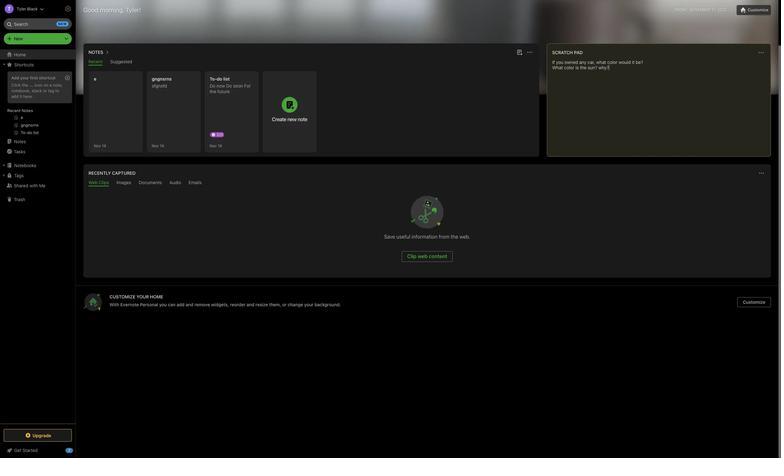 Task type: locate. For each thing, give the bounding box(es) containing it.
add your first shortcut
[[11, 75, 55, 80]]

customize button
[[737, 5, 771, 15], [737, 297, 771, 307]]

your inside tree
[[20, 75, 29, 80]]

tab list
[[85, 59, 538, 65], [85, 180, 770, 186]]

and
[[186, 302, 193, 307], [247, 302, 254, 307]]

web.
[[460, 234, 470, 240]]

More actions field
[[525, 48, 534, 57], [757, 48, 766, 57], [757, 169, 766, 178]]

0 horizontal spatial the
[[22, 82, 28, 88]]

more actions field for recently captured
[[757, 169, 766, 178]]

2 vertical spatial the
[[451, 234, 458, 240]]

3 14 from the left
[[218, 143, 222, 148]]

1 vertical spatial new
[[287, 116, 297, 122]]

tyler!
[[126, 6, 141, 14]]

me
[[39, 183, 45, 188]]

clip web content
[[407, 253, 447, 259]]

widgets,
[[211, 302, 229, 307]]

0 horizontal spatial recent
[[7, 108, 21, 113]]

1 vertical spatial your
[[304, 302, 314, 307]]

new left note
[[287, 116, 297, 122]]

do down list
[[226, 83, 232, 88]]

the left future
[[210, 89, 216, 94]]

add right can
[[177, 302, 184, 307]]

add left it
[[11, 94, 19, 99]]

0 vertical spatial notes
[[88, 49, 103, 55]]

1 horizontal spatial new
[[287, 116, 297, 122]]

now
[[217, 83, 225, 88]]

group containing add your first shortcut
[[0, 70, 75, 139]]

your
[[20, 75, 29, 80], [304, 302, 314, 307]]

shortcut
[[39, 75, 55, 80]]

new inside search box
[[58, 22, 67, 26]]

0 vertical spatial new
[[58, 22, 67, 26]]

images
[[116, 180, 131, 185]]

suggested
[[110, 59, 132, 64]]

1 horizontal spatial add
[[177, 302, 184, 307]]

the right from
[[451, 234, 458, 240]]

1 horizontal spatial nov
[[152, 143, 159, 148]]

1 vertical spatial or
[[282, 302, 287, 307]]

notes up recent tab
[[88, 49, 103, 55]]

recent down it
[[7, 108, 21, 113]]

1 nov 14 from the left
[[152, 143, 164, 148]]

tag
[[48, 88, 54, 93]]

reorder
[[230, 302, 245, 307]]

e
[[94, 76, 96, 82]]

recent for recent notes
[[7, 108, 21, 113]]

or down "on"
[[43, 88, 47, 93]]

tyler
[[17, 6, 26, 11]]

with
[[29, 183, 38, 188]]

1 horizontal spatial recent
[[88, 59, 103, 64]]

customize
[[748, 7, 768, 12], [743, 299, 765, 305]]

your right change
[[304, 302, 314, 307]]

2 tab list from the top
[[85, 180, 770, 186]]

14 inside e nov 14
[[102, 143, 106, 148]]

or right the them,
[[282, 302, 287, 307]]

add inside the icon on a note, notebook, stack or tag to add it here.
[[11, 94, 19, 99]]

do
[[217, 76, 222, 82]]

0 vertical spatial customize
[[748, 7, 768, 12]]

1 14 from the left
[[102, 143, 106, 148]]

change
[[288, 302, 303, 307]]

add inside customize your home with evernote personal you can add and remove widgets, reorder and resize them, or change your background.
[[177, 302, 184, 307]]

0 vertical spatial tab list
[[85, 59, 538, 65]]

or inside the icon on a note, notebook, stack or tag to add it here.
[[43, 88, 47, 93]]

save
[[384, 234, 395, 240]]

with
[[110, 302, 119, 307]]

the inside to-do list do now do soon for the future
[[210, 89, 216, 94]]

1 horizontal spatial nov 14
[[210, 143, 222, 148]]

and left remove
[[186, 302, 193, 307]]

recent inside tab list
[[88, 59, 103, 64]]

remove
[[195, 302, 210, 307]]

14
[[102, 143, 106, 148], [160, 143, 164, 148], [218, 143, 222, 148]]

1 vertical spatial tab list
[[85, 180, 770, 186]]

3 nov from the left
[[210, 143, 217, 148]]

tree
[[0, 49, 76, 423]]

17,
[[712, 8, 716, 12]]

0 horizontal spatial or
[[43, 88, 47, 93]]

and left the resize
[[247, 302, 254, 307]]

your up the "click the ..."
[[20, 75, 29, 80]]

you
[[159, 302, 167, 307]]

notebook,
[[11, 88, 31, 93]]

notes up the tasks
[[14, 139, 26, 144]]

started
[[23, 448, 38, 453]]

friday, november 17, 2023
[[675, 8, 727, 12]]

1 horizontal spatial your
[[304, 302, 314, 307]]

recent tab
[[88, 59, 103, 65]]

2 nov from the left
[[152, 143, 159, 148]]

clips
[[99, 180, 109, 185]]

0 vertical spatial more actions image
[[757, 49, 765, 56]]

useful
[[396, 234, 410, 240]]

do down to-
[[210, 83, 215, 88]]

friday,
[[675, 8, 689, 12]]

0 vertical spatial or
[[43, 88, 47, 93]]

your
[[137, 294, 149, 299]]

0 horizontal spatial add
[[11, 94, 19, 99]]

or
[[43, 88, 47, 93], [282, 302, 287, 307]]

create
[[272, 116, 286, 122]]

information
[[412, 234, 438, 240]]

to-do list do now do soon for the future
[[210, 76, 251, 94]]

to-
[[210, 76, 217, 82]]

customize your home with evernote personal you can add and remove widgets, reorder and resize them, or change your background.
[[110, 294, 341, 307]]

tab list containing web clips
[[85, 180, 770, 186]]

1 horizontal spatial and
[[247, 302, 254, 307]]

1 horizontal spatial the
[[210, 89, 216, 94]]

upgrade button
[[4, 429, 72, 442]]

1 vertical spatial more actions image
[[758, 169, 765, 177]]

upgrade
[[33, 433, 51, 438]]

0 horizontal spatial 14
[[102, 143, 106, 148]]

Start writing… text field
[[552, 60, 770, 151]]

them,
[[269, 302, 281, 307]]

tab list containing recent
[[85, 59, 538, 65]]

audio tab
[[169, 180, 181, 186]]

add
[[11, 94, 19, 99], [177, 302, 184, 307]]

2 do from the left
[[226, 83, 232, 88]]

click the ...
[[11, 82, 33, 88]]

recent down notes button
[[88, 59, 103, 64]]

suggested tab
[[110, 59, 132, 65]]

more actions image
[[757, 49, 765, 56], [758, 169, 765, 177]]

1 vertical spatial notes
[[22, 108, 33, 113]]

0 horizontal spatial new
[[58, 22, 67, 26]]

personal
[[140, 302, 158, 307]]

1 vertical spatial the
[[210, 89, 216, 94]]

nov
[[94, 143, 101, 148], [152, 143, 159, 148], [210, 143, 217, 148]]

1 horizontal spatial or
[[282, 302, 287, 307]]

notes down here.
[[22, 108, 33, 113]]

web clips tab
[[88, 180, 109, 186]]

trash
[[14, 197, 25, 202]]

customize
[[110, 294, 135, 299]]

recently
[[88, 170, 111, 176]]

the left ...
[[22, 82, 28, 88]]

or inside customize your home with evernote personal you can add and remove widgets, reorder and resize them, or change your background.
[[282, 302, 287, 307]]

1 nov from the left
[[94, 143, 101, 148]]

2023
[[717, 8, 727, 12]]

2 horizontal spatial the
[[451, 234, 458, 240]]

images tab
[[116, 180, 131, 186]]

recent
[[88, 59, 103, 64], [7, 108, 21, 113]]

list
[[223, 76, 230, 82]]

notes
[[88, 49, 103, 55], [22, 108, 33, 113], [14, 139, 26, 144]]

november
[[690, 8, 711, 12]]

notes button
[[87, 48, 111, 56]]

0 horizontal spatial do
[[210, 83, 215, 88]]

from
[[439, 234, 449, 240]]

0 horizontal spatial nov
[[94, 143, 101, 148]]

more actions field for scratch pad
[[757, 48, 766, 57]]

0 horizontal spatial and
[[186, 302, 193, 307]]

0 horizontal spatial nov 14
[[152, 143, 164, 148]]

pad
[[574, 50, 583, 55]]

expand tags image
[[2, 173, 7, 178]]

notes inside group
[[22, 108, 33, 113]]

1 horizontal spatial 14
[[160, 143, 164, 148]]

0 vertical spatial your
[[20, 75, 29, 80]]

0 vertical spatial add
[[11, 94, 19, 99]]

1 vertical spatial add
[[177, 302, 184, 307]]

nov 14
[[152, 143, 164, 148], [210, 143, 222, 148]]

shortcuts button
[[0, 60, 75, 70]]

0 horizontal spatial your
[[20, 75, 29, 80]]

1 horizontal spatial do
[[226, 83, 232, 88]]

emails
[[189, 180, 202, 185]]

more actions image for recently captured
[[758, 169, 765, 177]]

get
[[14, 448, 21, 453]]

1 vertical spatial customize
[[743, 299, 765, 305]]

new search field
[[8, 18, 69, 30]]

1 tab list from the top
[[85, 59, 538, 65]]

recent inside group
[[7, 108, 21, 113]]

0 vertical spatial the
[[22, 82, 28, 88]]

new down 'settings' icon at the left top of the page
[[58, 22, 67, 26]]

documents
[[139, 180, 162, 185]]

more actions image
[[526, 48, 534, 56]]

2 horizontal spatial 14
[[218, 143, 222, 148]]

1 vertical spatial recent
[[7, 108, 21, 113]]

0 vertical spatial recent
[[88, 59, 103, 64]]

documents tab
[[139, 180, 162, 186]]

tree containing home
[[0, 49, 76, 423]]

2 and from the left
[[247, 302, 254, 307]]

shared with me
[[14, 183, 45, 188]]

tab list for recently captured
[[85, 180, 770, 186]]

to
[[55, 88, 59, 93]]

2 horizontal spatial nov
[[210, 143, 217, 148]]

group
[[0, 70, 75, 139]]

1 and from the left
[[186, 302, 193, 307]]



Task type: describe. For each thing, give the bounding box(es) containing it.
nov inside e nov 14
[[94, 143, 101, 148]]

it
[[20, 94, 22, 99]]

web clips
[[88, 180, 109, 185]]

tags button
[[0, 170, 75, 180]]

Help and Learning task checklist field
[[0, 445, 76, 456]]

stack
[[32, 88, 42, 93]]

notes inside button
[[88, 49, 103, 55]]

more actions image for scratch pad
[[757, 49, 765, 56]]

clip web content button
[[402, 251, 453, 262]]

black
[[27, 6, 38, 11]]

7
[[68, 448, 70, 452]]

recent tab panel
[[83, 65, 539, 157]]

1 do from the left
[[210, 83, 215, 88]]

icon
[[34, 82, 42, 88]]

tasks button
[[0, 146, 75, 156]]

e nov 14
[[94, 76, 106, 148]]

tyler black
[[17, 6, 38, 11]]

click to collapse image
[[73, 446, 78, 454]]

web clips tab panel
[[83, 186, 771, 278]]

group inside tree
[[0, 70, 75, 139]]

tags
[[14, 173, 24, 178]]

click
[[11, 82, 21, 88]]

2 nov 14 from the left
[[210, 143, 222, 148]]

new
[[14, 36, 23, 41]]

gngnsrns sfgnsfd
[[152, 76, 172, 88]]

note
[[298, 116, 307, 122]]

home
[[150, 294, 163, 299]]

can
[[168, 302, 175, 307]]

for
[[244, 83, 251, 88]]

expand notebooks image
[[2, 163, 7, 168]]

save useful information from the web.
[[384, 234, 470, 240]]

tasks
[[14, 149, 25, 154]]

get started
[[14, 448, 38, 453]]

create new note button
[[263, 71, 317, 152]]

note,
[[53, 82, 63, 88]]

emails tab
[[189, 180, 202, 186]]

trash link
[[0, 194, 75, 204]]

notebooks
[[14, 163, 36, 168]]

audio
[[169, 180, 181, 185]]

recently captured
[[88, 170, 136, 176]]

first
[[30, 75, 38, 80]]

resize
[[256, 302, 268, 307]]

Account field
[[0, 3, 44, 15]]

notes link
[[0, 136, 75, 146]]

shared
[[14, 183, 28, 188]]

0 vertical spatial customize button
[[737, 5, 771, 15]]

good
[[83, 6, 99, 14]]

shortcuts
[[14, 62, 34, 67]]

gngnsrns
[[152, 76, 172, 82]]

create new note
[[272, 116, 307, 122]]

recently captured button
[[87, 169, 136, 177]]

recent notes
[[7, 108, 33, 113]]

0/3
[[217, 132, 223, 137]]

Search text field
[[8, 18, 67, 30]]

background.
[[315, 302, 341, 307]]

a
[[49, 82, 52, 88]]

recent for recent
[[88, 59, 103, 64]]

notebooks link
[[0, 160, 75, 170]]

evernote
[[120, 302, 139, 307]]

tab list for notes
[[85, 59, 538, 65]]

home
[[14, 52, 26, 57]]

new button
[[4, 33, 72, 44]]

web
[[88, 180, 98, 185]]

icon on a note, notebook, stack or tag to add it here.
[[11, 82, 63, 99]]

shared with me link
[[0, 180, 75, 190]]

1 vertical spatial customize button
[[737, 297, 771, 307]]

captured
[[112, 170, 136, 176]]

2 vertical spatial notes
[[14, 139, 26, 144]]

sfgnsfd
[[152, 83, 167, 88]]

here.
[[23, 94, 33, 99]]

2 14 from the left
[[160, 143, 164, 148]]

new inside button
[[287, 116, 297, 122]]

soon
[[233, 83, 243, 88]]

the inside web clips tab panel
[[451, 234, 458, 240]]

settings image
[[64, 5, 72, 13]]

scratch pad
[[552, 50, 583, 55]]

your inside customize your home with evernote personal you can add and remove widgets, reorder and resize them, or change your background.
[[304, 302, 314, 307]]

home link
[[0, 49, 76, 60]]

add
[[11, 75, 19, 80]]

web
[[418, 253, 428, 259]]

scratch
[[552, 50, 573, 55]]

scratch pad button
[[551, 49, 583, 56]]



Task type: vqa. For each thing, say whether or not it's contained in the screenshot.
the Tyler Black
yes



